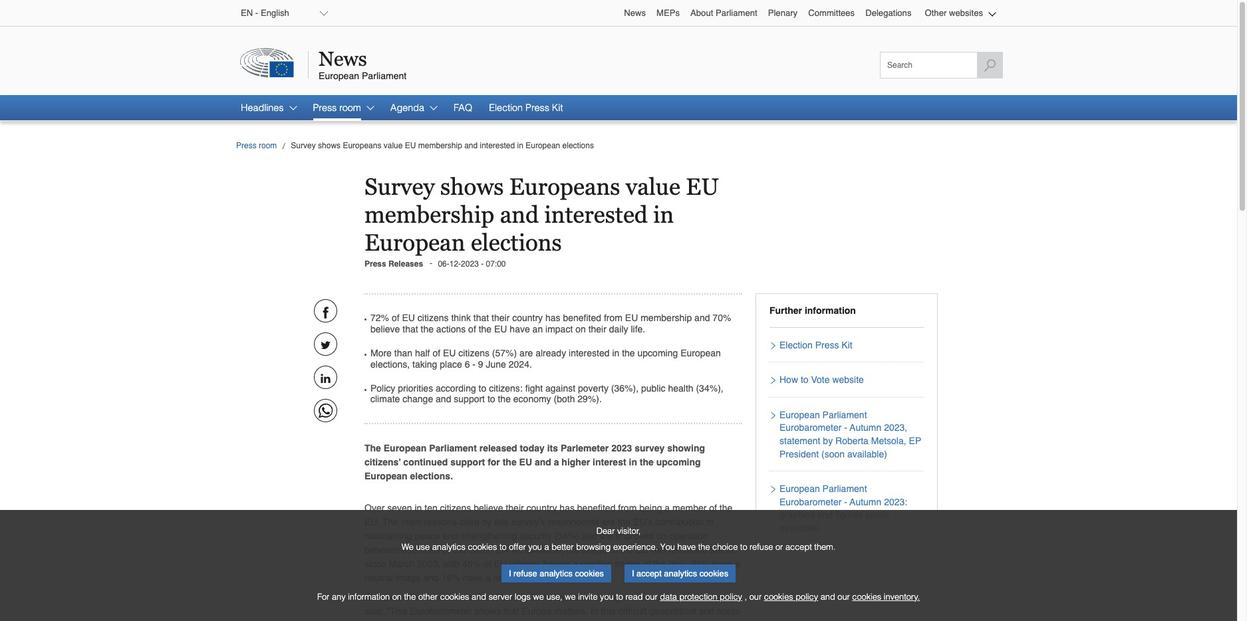 Task type: locate. For each thing, give the bounding box(es) containing it.
roberta inside european parliament eurobarometer - autumn 2023, statement by roberta metsola, ep president (soon available)
[[836, 436, 869, 446]]

0 vertical spatial survey
[[291, 141, 316, 150]]

european parliament link
[[319, 71, 407, 81]]

president inside european parliament eurobarometer - autumn 2023, statement by roberta metsola, ep president (soon available)
[[780, 449, 819, 459]]

1 horizontal spatial room
[[340, 102, 361, 113]]

0 horizontal spatial this
[[494, 517, 509, 528]]

0 vertical spatial available)
[[848, 449, 887, 459]]

election press kit for election press kit link to the right
[[780, 340, 853, 350]]

0 vertical spatial europeans
[[343, 141, 382, 150]]

have
[[510, 324, 530, 335], [678, 542, 696, 552], [713, 559, 733, 570], [463, 573, 483, 584]]

from inside 72% of eu citizens think that their country has benefited from eu membership and 70% believe that the actions of the eu have an impact on their daily life.
[[604, 313, 623, 324]]

9
[[478, 359, 483, 370]]

on inside 72% of eu citizens think that their country has benefited from eu membership and 70% believe that the actions of the eu have an impact on their daily life.
[[576, 324, 586, 335]]

1 vertical spatial by
[[482, 517, 492, 528]]

Search search field
[[874, 52, 1010, 160]]

0 horizontal spatial 2023
[[461, 259, 479, 269]]

autumn inside european parliament eurobarometer - autumn 2023, statement by roberta metsola, ep president (soon available)
[[850, 423, 882, 433]]

0 vertical spatial metsola,
[[871, 436, 907, 446]]

0 vertical spatial 2023
[[461, 259, 479, 269]]

1 vertical spatial their
[[589, 324, 607, 335]]

more
[[371, 348, 392, 359]]

analytics up with
[[432, 542, 466, 552]]

this up the strengthening at the bottom
[[494, 517, 509, 528]]

news link left meps at the right of the page
[[619, 0, 651, 26]]

(36%),
[[611, 383, 639, 394]]

on up difficult
[[623, 592, 634, 603]]

actions
[[436, 324, 466, 335]]

inventory.
[[884, 592, 920, 602]]

you down security
[[528, 542, 542, 552]]

2 horizontal spatial analytics
[[664, 569, 697, 578]]

cookies inventory. link
[[853, 589, 920, 605]]

support inside policy priorities according to citizens: fight against poverty (36%), public health (34%), climate change and support to the economy (both 29%).
[[454, 394, 485, 405]]

support
[[454, 394, 485, 405], [450, 457, 485, 468]]

of right "half"
[[433, 348, 440, 359]]

has inside 72% of eu citizens think that their country has benefited from eu membership and 70% believe that the actions of the eu have an impact on their daily life.
[[546, 313, 561, 324]]

eurobarometer up "statement"
[[780, 423, 842, 433]]

1 horizontal spatial president
[[780, 449, 819, 459]]

1 horizontal spatial image
[[582, 545, 607, 556]]

0 horizontal spatial election press kit
[[489, 102, 563, 113]]

the inside the european parliament released today its parlemeter 2023 survey showing citizens' continued support for the eu and a higher interest in the upcoming european elections.
[[365, 443, 381, 454]]

0 horizontal spatial that
[[403, 324, 418, 335]]

news link for european parliament
[[319, 47, 407, 71]]

1 vertical spatial support
[[450, 457, 485, 468]]

2 i from the left
[[632, 569, 634, 578]]

2 horizontal spatial that
[[504, 606, 519, 617]]

i for i refuse analytics cookies
[[509, 569, 511, 578]]

have down the operation
[[678, 542, 696, 552]]

- inside european parliament eurobarometer - autumn 2023: graphics and figures (soon available)
[[844, 497, 848, 507]]

parliament inside european parliament president roberta metsola, commenting on the results of the survey, said: "this eurobarometer shows that europe matters. in this difficult geopolitical and socio- economic context, citizens trust the european union to find solutions. a vast majority
[[408, 592, 452, 603]]

1 vertical spatial roberta
[[497, 592, 530, 603]]

1 horizontal spatial press room
[[313, 102, 361, 113]]

0 vertical spatial union
[[469, 545, 493, 556]]

union down matters.
[[555, 620, 579, 621]]

news link for meps
[[619, 0, 651, 26]]

survey
[[291, 141, 316, 150], [365, 174, 435, 200]]

news up press room popup button
[[319, 47, 367, 71]]

and up 'browsing'
[[582, 531, 598, 542]]

policy up socio-
[[720, 592, 743, 602]]

0 vertical spatial news link
[[619, 0, 651, 26]]

in inside over seven in ten citizens believe their country has benefited from being a member of the eu. the main reasons cited by this survey's respondents are the eu's contribution to maintaining peace and strengthening security (34%) and the improved co-operation between countries of the union (34%). likewise, the image of the eu has remained stable since march 2023, with 45% of eu citizens having a positive image of the bloc, 38% have a neutral image and 16% have a negative image.
[[415, 503, 422, 514]]

image up positive on the left bottom
[[582, 545, 607, 556]]

upcoming down 'life.'
[[638, 348, 678, 359]]

citizens
[[418, 313, 449, 324], [459, 348, 490, 359], [440, 503, 471, 514], [510, 559, 541, 570], [442, 620, 473, 621]]

from
[[604, 313, 623, 324], [618, 503, 637, 514]]

election press kit link right faq
[[482, 95, 570, 120]]

i
[[509, 569, 511, 578], [632, 569, 634, 578]]

their inside over seven in ten citizens believe their country has benefited from being a member of the eu. the main reasons cited by this survey's respondents are the eu's contribution to maintaining peace and strengthening security (34%) and the improved co-operation between countries of the union (34%). likewise, the image of the eu has remained stable since march 2023, with 45% of eu citizens having a positive image of the bloc, 38% have a neutral image and 16% have a negative image.
[[506, 503, 524, 514]]

available) inside european parliament eurobarometer - autumn 2023: graphics and figures (soon available)
[[780, 523, 820, 533]]

eurobarometer down other
[[410, 606, 472, 617]]

believe inside over seven in ten citizens believe their country has benefited from being a member of the eu. the main reasons cited by this survey's respondents are the eu's contribution to maintaining peace and strengthening security (34%) and the improved co-operation between countries of the union (34%). likewise, the image of the eu has remained stable since march 2023, with 45% of eu citizens having a positive image of the bloc, 38% have a neutral image and 16% have a negative image.
[[474, 503, 503, 514]]

believe
[[371, 324, 400, 335], [474, 503, 503, 514]]

other websites button
[[918, 0, 1003, 26]]

the right actions
[[479, 324, 492, 335]]

you right invite
[[600, 592, 614, 602]]

- for european parliament eurobarometer - autumn 2023, statement by roberta metsola, ep president (soon available)
[[844, 423, 848, 433]]

releases
[[389, 259, 423, 269]]

experience.
[[613, 542, 658, 552]]

has up impact
[[546, 313, 561, 324]]

0 vertical spatial news
[[624, 8, 646, 18]]

- right the 6 at the left of page
[[473, 359, 476, 370]]

information inside survey shows europeans value eu membership and interested in european elections main content
[[805, 305, 856, 316]]

shows inside european parliament president roberta metsola, commenting on the results of the survey, said: "this eurobarometer shows that europe matters. in this difficult geopolitical and socio- economic context, citizens trust the european union to find solutions. a vast majority
[[475, 606, 501, 617]]

accept inside button
[[637, 569, 662, 578]]

european
[[319, 71, 359, 81], [526, 141, 560, 150], [365, 230, 465, 256], [681, 348, 721, 359], [780, 410, 820, 420], [384, 443, 427, 454], [365, 471, 408, 482], [780, 484, 820, 494], [365, 592, 405, 603], [512, 620, 553, 621]]

autumn up figures
[[850, 497, 882, 507]]

2 vertical spatial interested
[[569, 348, 610, 359]]

election press kit inside survey shows europeans value eu membership and interested in european elections main content
[[780, 340, 853, 350]]

06-
[[438, 259, 450, 269]]

0 horizontal spatial (soon
[[822, 449, 845, 459]]

information
[[805, 305, 856, 316], [348, 592, 390, 602]]

metsola, inside european parliament eurobarometer - autumn 2023, statement by roberta metsola, ep president (soon available)
[[871, 436, 907, 446]]

2023, inside european parliament eurobarometer - autumn 2023, statement by roberta metsola, ep president (soon available)
[[884, 423, 908, 433]]

on
[[576, 324, 586, 335], [392, 592, 402, 602], [623, 592, 634, 603]]

1 horizontal spatial metsola,
[[871, 436, 907, 446]]

elections inside survey shows europeans value eu membership and interested in european elections
[[471, 230, 562, 256]]

europeans inside main content
[[509, 174, 620, 200]]

0 horizontal spatial president
[[455, 592, 494, 603]]

1 vertical spatial election
[[780, 340, 813, 350]]

autumn for roberta
[[850, 423, 882, 433]]

the up the maintaining
[[383, 517, 399, 528]]

the inside policy priorities according to citizens: fight against poverty (36%), public health (34%), climate change and support to the economy (both 29%).
[[498, 394, 511, 405]]

statement
[[780, 436, 821, 446]]

shows inside survey shows europeans value eu membership and interested in european elections
[[440, 174, 504, 200]]

2 horizontal spatial our
[[838, 592, 850, 602]]

0 vertical spatial country
[[512, 313, 543, 324]]

on inside european parliament president roberta metsola, commenting on the results of the survey, said: "this eurobarometer shows that europe matters. in this difficult geopolitical and socio- economic context, citizens trust the european union to find solutions. a vast majority
[[623, 592, 634, 603]]

- inside european parliament eurobarometer - autumn 2023, statement by roberta metsola, ep president (soon available)
[[844, 423, 848, 433]]

neutral
[[365, 573, 393, 584]]

1 vertical spatial accept
[[637, 569, 662, 578]]

0 vertical spatial from
[[604, 313, 623, 324]]

0 vertical spatial are
[[520, 348, 533, 359]]

data
[[660, 592, 677, 602]]

upcoming inside more than half of eu citizens (57%) are already interested in the upcoming european elections, taking place 6 - 9 june 2024.
[[638, 348, 678, 359]]

refuse
[[750, 542, 773, 552], [514, 569, 537, 578]]

data protection policy link
[[660, 589, 743, 605]]

life.
[[631, 324, 646, 335]]

parliament inside european parliament eurobarometer - autumn 2023, statement by roberta metsola, ep president (soon available)
[[823, 410, 867, 420]]

1 vertical spatial refuse
[[514, 569, 537, 578]]

has for impact
[[546, 313, 561, 324]]

benefited inside 72% of eu citizens think that their country has benefited from eu membership and 70% believe that the actions of the eu have an impact on their daily life.
[[563, 313, 602, 324]]

image down experience.
[[615, 559, 641, 570]]

this inside over seven in ten citizens believe their country has benefited from being a member of the eu. the main reasons cited by this survey's respondents are the eu's contribution to maintaining peace and strengthening security (34%) and the improved co-operation between countries of the union (34%). likewise, the image of the eu has remained stable since march 2023, with 45% of eu citizens having a positive image of the bloc, 38% have a neutral image and 16% have a negative image.
[[494, 517, 509, 528]]

of down the dear
[[610, 545, 618, 556]]

choice
[[713, 542, 738, 552]]

0 horizontal spatial analytics
[[432, 542, 466, 552]]

eurobarometer inside european parliament eurobarometer - autumn 2023: graphics and figures (soon available)
[[780, 497, 842, 507]]

change
[[403, 394, 433, 405]]

from for daily
[[604, 313, 623, 324]]

1 horizontal spatial the
[[383, 517, 399, 528]]

parliament up the agenda
[[362, 71, 407, 81]]

to down member
[[706, 517, 714, 528]]

kit
[[552, 102, 563, 113], [842, 340, 853, 350]]

and inside european parliament eurobarometer - autumn 2023: graphics and figures (soon available)
[[818, 510, 833, 520]]

autumn inside european parliament eurobarometer - autumn 2023: graphics and figures (soon available)
[[850, 497, 882, 507]]

of down think at the bottom of page
[[468, 324, 476, 335]]

accept
[[786, 542, 812, 552], [637, 569, 662, 578]]

1 vertical spatial believe
[[474, 503, 503, 514]]

president down "statement"
[[780, 449, 819, 459]]

the
[[365, 443, 381, 454], [383, 517, 399, 528]]

than
[[394, 348, 413, 359]]

1 vertical spatial kit
[[842, 340, 853, 350]]

launch the search image
[[983, 59, 997, 73]]

a
[[554, 457, 559, 468], [665, 503, 670, 514], [545, 542, 549, 552], [573, 559, 578, 570], [735, 559, 740, 570], [486, 573, 491, 584]]

country inside over seven in ten citizens believe their country has benefited from being a member of the eu. the main reasons cited by this survey's respondents are the eu's contribution to maintaining peace and strengthening security (34%) and the improved co-operation between countries of the union (34%). likewise, the image of the eu has remained stable since march 2023, with 45% of eu citizens having a positive image of the bloc, 38% have a neutral image and 16% have a negative image.
[[527, 503, 557, 514]]

from for eu's
[[618, 503, 637, 514]]

and up majority
[[699, 606, 715, 617]]

0 horizontal spatial elections
[[471, 230, 562, 256]]

how to vote website
[[780, 375, 864, 385]]

matters.
[[555, 606, 588, 617]]

their for respondents
[[506, 503, 524, 514]]

1 horizontal spatial news link
[[619, 0, 651, 26]]

1 vertical spatial this
[[601, 606, 616, 617]]

citizens:
[[489, 383, 523, 394]]

from up eu's
[[618, 503, 637, 514]]

news for news
[[624, 8, 646, 18]]

1 vertical spatial information
[[348, 592, 390, 602]]

(soon inside european parliament eurobarometer - autumn 2023, statement by roberta metsola, ep president (soon available)
[[822, 449, 845, 459]]

0 horizontal spatial accept
[[637, 569, 662, 578]]

their up survey's
[[506, 503, 524, 514]]

1 horizontal spatial 2023,
[[884, 423, 908, 433]]

european parliament eurobarometer - autumn 2023, statement by roberta metsola, ep president (soon available) link
[[776, 409, 924, 461]]

news inside news european parliament
[[319, 47, 367, 71]]

1 vertical spatial are
[[602, 517, 615, 528]]

image down march
[[396, 573, 421, 584]]

better
[[552, 542, 574, 552]]

shows
[[318, 141, 341, 150], [440, 174, 504, 200], [475, 606, 501, 617]]

european parliament eurobarometer - autumn 2023: graphics and figures (soon available) link
[[776, 483, 924, 535]]

to left citizens:
[[479, 383, 487, 394]]

by up the strengthening at the bottom
[[482, 517, 492, 528]]

to left offer
[[500, 542, 507, 552]]

2 our from the left
[[750, 592, 762, 602]]

autumn
[[850, 423, 882, 433], [850, 497, 882, 507]]

respondents
[[548, 517, 599, 528]]

that inside european parliament president roberta metsola, commenting on the results of the survey, said: "this eurobarometer shows that europe matters. in this difficult geopolitical and socio- economic context, citizens trust the european union to find solutions. a vast majority
[[504, 606, 519, 617]]

roberta down negative at the left bottom of page
[[497, 592, 530, 603]]

stable
[[710, 545, 735, 556]]

european inside more than half of eu citizens (57%) are already interested in the upcoming european elections, taking place 6 - 9 june 2024.
[[681, 348, 721, 359]]

1 horizontal spatial value
[[626, 174, 681, 200]]

1 horizontal spatial information
[[805, 305, 856, 316]]

parliament up context,
[[408, 592, 452, 603]]

public
[[641, 383, 666, 394]]

share this page on linkedin image
[[314, 366, 337, 389]]

room down european parliament link
[[340, 102, 361, 113]]

election press kit link
[[482, 95, 570, 120], [776, 339, 853, 352]]

2 vertical spatial image
[[396, 573, 421, 584]]

parliament down website
[[823, 410, 867, 420]]

Please fill out this field text field
[[880, 52, 1003, 79]]

parliament inside european parliament eurobarometer - autumn 2023: graphics and figures (soon available)
[[823, 484, 867, 494]]

and left figures
[[818, 510, 833, 520]]

country inside 72% of eu citizens think that their country has benefited from eu membership and 70% believe that the actions of the eu have an impact on their daily life.
[[512, 313, 543, 324]]

survey's
[[511, 517, 545, 528]]

the down 'life.'
[[622, 348, 635, 359]]

0 vertical spatial has
[[546, 313, 561, 324]]

a inside dear visitor, we use analytics cookies to offer you a better browsing experience. you have the choice to refuse or accept them.
[[545, 542, 549, 552]]

this
[[494, 517, 509, 528], [601, 606, 616, 617]]

eurobarometer inside european parliament eurobarometer - autumn 2023, statement by roberta metsola, ep president (soon available)
[[780, 423, 842, 433]]

1 autumn from the top
[[850, 423, 882, 433]]

1 horizontal spatial policy
[[796, 592, 818, 602]]

country for survey's
[[527, 503, 557, 514]]

1 vertical spatial available)
[[780, 523, 820, 533]]

(34%).
[[496, 545, 523, 556]]

citizens inside more than half of eu citizens (57%) are already interested in the upcoming european elections, taking place 6 - 9 june 2024.
[[459, 348, 490, 359]]

you
[[528, 542, 542, 552], [600, 592, 614, 602]]

on up "this
[[392, 592, 402, 602]]

parliament right about
[[716, 8, 758, 18]]

believe up cited
[[474, 503, 503, 514]]

metsola, inside european parliament president roberta metsola, commenting on the results of the survey, said: "this eurobarometer shows that europe matters. in this difficult geopolitical and socio- economic context, citizens trust the european union to find solutions. a vast majority
[[532, 592, 568, 603]]

2023, inside over seven in ten citizens believe their country has benefited from being a member of the eu. the main reasons cited by this survey's respondents are the eu's contribution to maintaining peace and strengthening security (34%) and the improved co-operation between countries of the union (34%). likewise, the image of the eu has remained stable since march 2023, with 45% of eu citizens having a positive image of the bloc, 38% have a neutral image and 16% have a negative image.
[[417, 559, 441, 570]]

0 vertical spatial elections
[[563, 141, 594, 150]]

- right "en" at the top of the page
[[255, 8, 258, 18]]

0 horizontal spatial i
[[509, 569, 511, 578]]

impact
[[546, 324, 573, 335]]

1 vertical spatial image
[[615, 559, 641, 570]]

0 horizontal spatial refuse
[[514, 569, 537, 578]]

available) inside european parliament eurobarometer - autumn 2023, statement by roberta metsola, ep president (soon available)
[[848, 449, 887, 459]]

membership down faq
[[418, 141, 462, 150]]

their up (57%)
[[492, 313, 510, 324]]

1 vertical spatial upcoming
[[656, 457, 701, 468]]

analytics inside dear visitor, we use analytics cookies to offer you a better browsing experience. you have the choice to refuse or accept them.
[[432, 542, 466, 552]]

0 vertical spatial autumn
[[850, 423, 882, 433]]

the right member
[[720, 503, 733, 514]]

that right think at the bottom of page
[[474, 313, 489, 324]]

showing
[[667, 443, 705, 454]]

to left find at the bottom of page
[[582, 620, 590, 621]]

room down headlines dropdown button
[[259, 141, 277, 150]]

from inside over seven in ten citizens believe their country has benefited from being a member of the eu. the main reasons cited by this survey's respondents are the eu's contribution to maintaining peace and strengthening security (34%) and the improved co-operation between countries of the union (34%). likewise, the image of the eu has remained stable since march 2023, with 45% of eu citizens having a positive image of the bloc, 38% have a neutral image and 16% have a negative image.
[[618, 503, 637, 514]]

are
[[520, 348, 533, 359], [602, 517, 615, 528]]

cookies policy link
[[764, 589, 818, 605]]

accept inside dear visitor, we use analytics cookies to offer you a better browsing experience. you have the choice to refuse or accept them.
[[786, 542, 812, 552]]

that up "than"
[[403, 324, 418, 335]]

cookies
[[468, 542, 497, 552], [575, 569, 604, 578], [700, 569, 729, 578], [440, 592, 469, 602], [764, 592, 793, 602], [853, 592, 882, 602]]

"this
[[387, 606, 408, 617]]

1 horizontal spatial 2023
[[612, 443, 632, 454]]

benefited for are
[[577, 503, 616, 514]]

operation
[[670, 531, 708, 542]]

european inside news european parliament
[[319, 71, 359, 81]]

benefited up impact
[[563, 313, 602, 324]]

1 vertical spatial election press kit link
[[776, 339, 853, 352]]

its
[[547, 443, 558, 454]]

climate
[[371, 394, 400, 405]]

1 vertical spatial 2023
[[612, 443, 632, 454]]

the inside more than half of eu citizens (57%) are already interested in the upcoming european elections, taking place 6 - 9 june 2024.
[[622, 348, 635, 359]]

our left data
[[645, 592, 658, 602]]

of right '72%'
[[392, 313, 400, 324]]

eurobarometer
[[780, 423, 842, 433], [780, 497, 842, 507], [410, 606, 472, 617]]

0 horizontal spatial information
[[348, 592, 390, 602]]

membership up 'life.'
[[641, 313, 692, 324]]

protection
[[680, 592, 718, 602]]

dear
[[597, 526, 615, 536]]

survey inside survey shows europeans value eu membership and interested in european elections
[[365, 174, 435, 200]]

,
[[745, 592, 747, 602]]

eurobarometer inside european parliament president roberta metsola, commenting on the results of the survey, said: "this eurobarometer shows that europe matters. in this difficult geopolitical and socio- economic context, citizens trust the european union to find solutions. a vast majority
[[410, 606, 472, 617]]

1 vertical spatial has
[[560, 503, 575, 514]]

are inside over seven in ten citizens believe their country has benefited from being a member of the eu. the main reasons cited by this survey's respondents are the eu's contribution to maintaining peace and strengthening security (34%) and the improved co-operation between countries of the union (34%). likewise, the image of the eu has remained stable since march 2023, with 45% of eu citizens having a positive image of the bloc, 38% have a neutral image and 16% have a negative image.
[[602, 517, 615, 528]]

eu inside the european parliament released today its parlemeter 2023 survey showing citizens' continued support for the eu and a higher interest in the upcoming european elections.
[[519, 457, 532, 468]]

information inside managing cookies on parliament's website element
[[348, 592, 390, 602]]

roberta right "statement"
[[836, 436, 869, 446]]

server
[[489, 592, 512, 602]]

0 horizontal spatial union
[[469, 545, 493, 556]]

- left 07:00
[[481, 259, 484, 269]]

cookies down stable
[[700, 569, 729, 578]]

for
[[317, 592, 330, 602]]

1 vertical spatial eurobarometer
[[780, 497, 842, 507]]

in
[[591, 606, 599, 617]]

support inside the european parliament released today its parlemeter 2023 survey showing citizens' continued support for the eu and a higher interest in the upcoming european elections.
[[450, 457, 485, 468]]

0 vertical spatial value
[[384, 141, 403, 150]]

union inside european parliament president roberta metsola, commenting on the results of the survey, said: "this eurobarometer shows that europe matters. in this difficult geopolitical and socio- economic context, citizens trust the european union to find solutions. a vast majority
[[555, 620, 579, 621]]

autumn for figures
[[850, 497, 882, 507]]

analytics
[[432, 542, 466, 552], [540, 569, 573, 578], [664, 569, 697, 578]]

policy down them.
[[796, 592, 818, 602]]

european inside european parliament eurobarometer - autumn 2023, statement by roberta metsola, ep president (soon available)
[[780, 410, 820, 420]]

i up read
[[632, 569, 634, 578]]

membership up 06-
[[365, 202, 494, 228]]

have inside 72% of eu citizens think that their country has benefited from eu membership and 70% believe that the actions of the eu have an impact on their daily life.
[[510, 324, 530, 335]]

1 vertical spatial elections
[[471, 230, 562, 256]]

1 vertical spatial benefited
[[577, 503, 616, 514]]

0 horizontal spatial believe
[[371, 324, 400, 335]]

their for impact
[[492, 313, 510, 324]]

parlemeter
[[561, 443, 609, 454]]

1 vertical spatial from
[[618, 503, 637, 514]]

2 horizontal spatial image
[[615, 559, 641, 570]]

further information
[[770, 305, 856, 316]]

cited
[[460, 517, 479, 528]]

citizens up actions
[[418, 313, 449, 324]]

have inside dear visitor, we use analytics cookies to offer you a better browsing experience. you have the choice to refuse or accept them.
[[678, 542, 696, 552]]

are left visitor,
[[602, 517, 615, 528]]

2 vertical spatial shows
[[475, 606, 501, 617]]

co-
[[657, 531, 670, 542]]

daily
[[609, 324, 628, 335]]

1 horizontal spatial you
[[600, 592, 614, 602]]

the down citizens:
[[498, 394, 511, 405]]

accept up read
[[637, 569, 662, 578]]

further
[[770, 305, 802, 316]]

1 horizontal spatial europeans
[[509, 174, 620, 200]]

1 vertical spatial the
[[383, 517, 399, 528]]

election right faq
[[489, 102, 523, 113]]

have left an
[[510, 324, 530, 335]]

a down stable
[[735, 559, 740, 570]]

1 vertical spatial news link
[[319, 47, 407, 71]]

this up find at the bottom of page
[[601, 606, 616, 617]]

citizens left trust
[[442, 620, 473, 621]]

managing cookies on parliament's website element
[[0, 507, 1237, 621]]

0 horizontal spatial roberta
[[497, 592, 530, 603]]

0 vertical spatial believe
[[371, 324, 400, 335]]

1 horizontal spatial analytics
[[540, 569, 573, 578]]

you inside dear visitor, we use analytics cookies to offer you a better browsing experience. you have the choice to refuse or accept them.
[[528, 542, 542, 552]]

logs
[[515, 592, 531, 602]]

believe inside 72% of eu citizens think that their country has benefited from eu membership and 70% believe that the actions of the eu have an impact on their daily life.
[[371, 324, 400, 335]]

europeans
[[343, 141, 382, 150], [509, 174, 620, 200]]

taking
[[413, 359, 437, 370]]

0 horizontal spatial are
[[520, 348, 533, 359]]

support down according
[[454, 394, 485, 405]]

0 vertical spatial (soon
[[822, 449, 845, 459]]

1 vertical spatial country
[[527, 503, 557, 514]]

2 horizontal spatial on
[[623, 592, 634, 603]]

0 horizontal spatial 2023,
[[417, 559, 441, 570]]

about parliament
[[691, 8, 758, 18]]

1 vertical spatial news
[[319, 47, 367, 71]]

0 vertical spatial press room
[[313, 102, 361, 113]]

their left daily
[[589, 324, 607, 335]]

refuse left or
[[750, 542, 773, 552]]

1 horizontal spatial our
[[750, 592, 762, 602]]

june
[[486, 359, 506, 370]]

0 vertical spatial image
[[582, 545, 607, 556]]

12-
[[450, 259, 461, 269]]

how
[[780, 375, 798, 385]]

president up trust
[[455, 592, 494, 603]]

metsola,
[[871, 436, 907, 446], [532, 592, 568, 603]]

autumn down website
[[850, 423, 882, 433]]

2024.
[[509, 359, 532, 370]]

the up difficult
[[636, 592, 649, 603]]

analytics down the remained
[[664, 569, 697, 578]]

are up 2024. at the left bottom of the page
[[520, 348, 533, 359]]

has up "respondents"
[[560, 503, 575, 514]]

news
[[624, 8, 646, 18], [319, 47, 367, 71]]

2 autumn from the top
[[850, 497, 882, 507]]

socio-
[[717, 606, 742, 617]]

our
[[645, 592, 658, 602], [750, 592, 762, 602], [838, 592, 850, 602]]

1 vertical spatial interested
[[545, 202, 648, 228]]

1 horizontal spatial kit
[[842, 340, 853, 350]]

to left read
[[616, 592, 623, 602]]

that for eu
[[403, 324, 418, 335]]

country up survey's
[[527, 503, 557, 514]]

against
[[546, 383, 576, 394]]

benefited inside over seven in ten citizens believe their country has benefited from being a member of the eu. the main reasons cited by this survey's respondents are the eu's contribution to maintaining peace and strengthening security (34%) and the improved co-operation between countries of the union (34%). likewise, the image of the eu has remained stable since march 2023, with 45% of eu citizens having a positive image of the bloc, 38% have a neutral image and 16% have a negative image.
[[577, 503, 616, 514]]

1 i from the left
[[509, 569, 511, 578]]

0 vertical spatial accept
[[786, 542, 812, 552]]

3 our from the left
[[838, 592, 850, 602]]

2023 left 07:00
[[461, 259, 479, 269]]

0 vertical spatial that
[[474, 313, 489, 324]]

march
[[389, 559, 415, 570]]

we up matters.
[[565, 592, 576, 602]]

2 policy from the left
[[796, 592, 818, 602]]

- down website
[[844, 423, 848, 433]]

eurobarometer for statement
[[780, 423, 842, 433]]

election inside main content
[[780, 340, 813, 350]]

share this page on twitter image
[[314, 333, 337, 356]]

fight
[[525, 383, 543, 394]]

1 horizontal spatial this
[[601, 606, 616, 617]]



Task type: describe. For each thing, give the bounding box(es) containing it.
and down reasons
[[443, 531, 458, 542]]

refuse inside dear visitor, we use analytics cookies to offer you a better browsing experience. you have the choice to refuse or accept them.
[[750, 542, 773, 552]]

1 our from the left
[[645, 592, 658, 602]]

eurobarometer for graphics
[[780, 497, 842, 507]]

the left bloc,
[[653, 559, 666, 570]]

positive
[[581, 559, 613, 570]]

0 vertical spatial interested
[[480, 141, 515, 150]]

1 horizontal spatial elections
[[563, 141, 594, 150]]

in inside the european parliament released today its parlemeter 2023 survey showing citizens' continued support for the eu and a higher interest in the upcoming european elections.
[[629, 457, 637, 468]]

interested inside survey shows europeans value eu membership and interested in european elections
[[545, 202, 648, 228]]

cookies right ,
[[764, 592, 793, 602]]

security
[[520, 531, 552, 542]]

interest
[[593, 457, 626, 468]]

vast
[[660, 620, 677, 621]]

1 vertical spatial you
[[600, 592, 614, 602]]

press room link
[[234, 139, 279, 152]]

the left other
[[404, 592, 416, 602]]

parliament for european parliament eurobarometer - autumn 2023: graphics and figures (soon available)
[[823, 484, 867, 494]]

and inside 72% of eu citizens think that their country has benefited from eu membership and 70% believe that the actions of the eu have an impact on their daily life.
[[695, 313, 710, 324]]

press inside popup button
[[313, 102, 337, 113]]

and right "cookies policy" link
[[821, 592, 835, 602]]

analytics for i refuse analytics cookies
[[540, 569, 573, 578]]

this inside european parliament president roberta metsola, commenting on the results of the survey, said: "this eurobarometer shows that europe matters. in this difficult geopolitical and socio- economic context, citizens trust the european union to find solutions. a vast majority
[[601, 606, 616, 617]]

main
[[401, 517, 421, 528]]

eu inside more than half of eu citizens (57%) are already interested in the upcoming european elections, taking place 6 - 9 june 2024.
[[443, 348, 456, 359]]

upcoming inside the european parliament released today its parlemeter 2023 survey showing citizens' continued support for the eu and a higher interest in the upcoming european elections.
[[656, 457, 701, 468]]

plenary link
[[763, 0, 803, 26]]

place
[[440, 359, 462, 370]]

0 vertical spatial shows
[[318, 141, 341, 150]]

1 vertical spatial membership
[[365, 202, 494, 228]]

you
[[661, 542, 675, 552]]

en
[[241, 8, 253, 18]]

elections.
[[410, 471, 453, 482]]

news for news european parliament
[[319, 47, 367, 71]]

of inside more than half of eu citizens (57%) are already interested in the upcoming european elections, taking place 6 - 9 june 2024.
[[433, 348, 440, 359]]

0 vertical spatial membership
[[418, 141, 462, 150]]

faq
[[454, 102, 472, 113]]

survey shows europeans value eu membership and interested in european elections inside main content
[[365, 174, 719, 256]]

member
[[673, 503, 707, 514]]

the left actions
[[421, 324, 434, 335]]

0 horizontal spatial value
[[384, 141, 403, 150]]

and up 07:00
[[500, 202, 539, 228]]

delegations
[[866, 8, 912, 18]]

higher
[[562, 457, 590, 468]]

share this page on whatsapp image
[[314, 399, 337, 423]]

cookies inside dear visitor, we use analytics cookies to offer you a better browsing experience. you have the choice to refuse or accept them.
[[468, 542, 497, 552]]

and left server
[[472, 592, 486, 602]]

press releases
[[365, 259, 423, 269]]

2023 inside the european parliament released today its parlemeter 2023 survey showing citizens' continued support for the eu and a higher interest in the upcoming european elections.
[[612, 443, 632, 454]]

survey,
[[708, 592, 737, 603]]

think
[[451, 313, 471, 324]]

parliament inside the european parliament released today its parlemeter 2023 survey showing citizens' continued support for the eu and a higher interest in the upcoming european elections.
[[429, 443, 477, 454]]

(34%)
[[555, 531, 579, 542]]

(34%),
[[696, 383, 724, 394]]

how to vote website link
[[776, 374, 864, 387]]

survey shows europeans value eu membership and interested in european elections main content
[[0, 173, 1237, 621]]

room inside popup button
[[340, 102, 361, 113]]

for
[[488, 457, 500, 468]]

faq link
[[447, 95, 479, 120]]

survey
[[635, 443, 665, 454]]

continued
[[403, 457, 448, 468]]

of inside european parliament president roberta metsola, commenting on the results of the survey, said: "this eurobarometer shows that europe matters. in this difficult geopolitical and socio- economic context, citizens trust the european union to find solutions. a vast majority
[[682, 592, 690, 603]]

in inside more than half of eu citizens (57%) are already interested in the upcoming european elections, taking place 6 - 9 june 2024.
[[612, 348, 620, 359]]

agenda button
[[384, 95, 440, 120]]

offer
[[509, 542, 526, 552]]

the down the improved
[[620, 545, 633, 556]]

has for respondents
[[560, 503, 575, 514]]

benefited for on
[[563, 313, 602, 324]]

to inside over seven in ten citizens believe their country has benefited from being a member of the eu. the main reasons cited by this survey's respondents are the eu's contribution to maintaining peace and strengthening security (34%) and the improved co-operation between countries of the union (34%). likewise, the image of the eu has remained stable since march 2023, with 45% of eu citizens having a positive image of the bloc, 38% have a neutral image and 16% have a negative image.
[[706, 517, 714, 528]]

released
[[479, 443, 517, 454]]

headlines button
[[234, 95, 300, 120]]

to inside european parliament president roberta metsola, commenting on the results of the survey, said: "this eurobarometer shows that europe matters. in this difficult geopolitical and socio- economic context, citizens trust the european union to find solutions. a vast majority
[[582, 620, 590, 621]]

the inside dear visitor, we use analytics cookies to offer you a better browsing experience. you have the choice to refuse or accept them.
[[698, 542, 710, 552]]

of down experience.
[[643, 559, 651, 570]]

reasons
[[424, 517, 457, 528]]

election press kit for left election press kit link
[[489, 102, 563, 113]]

6
[[465, 359, 470, 370]]

have down stable
[[713, 559, 733, 570]]

browsing
[[576, 542, 611, 552]]

interested inside more than half of eu citizens (57%) are already interested in the upcoming european elections, taking place 6 - 9 june 2024.
[[569, 348, 610, 359]]

cookies up invite
[[575, 569, 604, 578]]

citizens up cited
[[440, 503, 471, 514]]

07:00
[[486, 259, 506, 269]]

parliament for about parliament
[[716, 8, 758, 18]]

are inside more than half of eu citizens (57%) are already interested in the upcoming european elections, taking place 6 - 9 june 2024.
[[520, 348, 533, 359]]

0 horizontal spatial election
[[489, 102, 523, 113]]

to down citizens:
[[488, 394, 495, 405]]

the up majority
[[692, 592, 705, 603]]

graphics
[[780, 510, 815, 520]]

i refuse analytics cookies
[[509, 569, 604, 578]]

view menu: news element
[[619, 0, 1003, 26]]

and inside the european parliament released today its parlemeter 2023 survey showing citizens' continued support for the eu and a higher interest in the upcoming european elections.
[[535, 457, 551, 468]]

over seven in ten citizens believe their country has benefited from being a member of the eu. the main reasons cited by this survey's respondents are the eu's contribution to maintaining peace and strengthening security (34%) and the improved co-operation between countries of the union (34%). likewise, the image of the eu has remained stable since march 2023, with 45% of eu citizens having a positive image of the bloc, 38% have a neutral image and 16% have a negative image.
[[365, 503, 740, 584]]

(soon inside european parliament eurobarometer - autumn 2023: graphics and figures (soon available)
[[866, 510, 890, 520]]

70%
[[713, 313, 731, 324]]

president inside european parliament president roberta metsola, commenting on the results of the survey, said: "this eurobarometer shows that europe matters. in this difficult geopolitical and socio- economic context, citizens trust the european union to find solutions. a vast majority
[[455, 592, 494, 603]]

about parliament link
[[685, 0, 763, 26]]

by inside european parliament eurobarometer - autumn 2023, statement by roberta metsola, ep president (soon available)
[[823, 436, 833, 446]]

analytics for i accept analytics cookies
[[664, 569, 697, 578]]

of up with
[[443, 545, 451, 556]]

to right choice
[[740, 542, 747, 552]]

eu.
[[365, 517, 380, 528]]

and inside european parliament president roberta metsola, commenting on the results of the survey, said: "this eurobarometer shows that europe matters. in this difficult geopolitical and socio- economic context, citizens trust the european union to find solutions. a vast majority
[[699, 606, 715, 617]]

2023:
[[884, 497, 908, 507]]

solutions.
[[610, 620, 649, 621]]

other websites
[[925, 8, 983, 18]]

citizens inside european parliament president roberta metsola, commenting on the results of the survey, said: "this eurobarometer shows that europe matters. in this difficult geopolitical and socio- economic context, citizens trust the european union to find solutions. a vast majority
[[442, 620, 473, 621]]

economy
[[513, 394, 551, 405]]

committees link
[[803, 0, 860, 26]]

bloc,
[[669, 559, 689, 570]]

1 vertical spatial press room
[[236, 141, 277, 150]]

and inside policy priorities according to citizens: fight against poverty (36%), public health (34%), climate change and support to the economy (both 29%).
[[436, 394, 451, 405]]

parliament for european parliament president roberta metsola, commenting on the results of the survey, said: "this eurobarometer shows that europe matters. in this difficult geopolitical and socio- economic context, citizens trust the european union to find solutions. a vast majority 
[[408, 592, 452, 603]]

read
[[626, 592, 643, 602]]

half
[[415, 348, 430, 359]]

roberta inside european parliament president roberta metsola, commenting on the results of the survey, said: "this eurobarometer shows that europe matters. in this difficult geopolitical and socio- economic context, citizens trust the european union to find solutions. a vast majority
[[497, 592, 530, 603]]

policy priorities according to citizens: fight against poverty (36%), public health (34%), climate change and support to the economy (both 29%).
[[371, 383, 724, 405]]

european inside european parliament eurobarometer - autumn 2023: graphics and figures (soon available)
[[780, 484, 820, 494]]

of right member
[[709, 503, 717, 514]]

european parliament eurobarometer - autumn 2023: graphics and figures (soon available)
[[780, 484, 908, 533]]

29%).
[[578, 394, 602, 405]]

the european parliament released today its parlemeter 2023 survey showing citizens' continued support for the eu and a higher interest in the upcoming european elections.
[[365, 443, 705, 482]]

the inside over seven in ten citizens believe their country has benefited from being a member of the eu. the main reasons cited by this survey's respondents are the eu's contribution to maintaining peace and strengthening security (34%) and the improved co-operation between countries of the union (34%). likewise, the image of the eu has remained stable since march 2023, with 45% of eu citizens having a positive image of the bloc, 38% have a neutral image and 16% have a negative image.
[[383, 517, 399, 528]]

other
[[925, 8, 947, 18]]

and up other
[[424, 573, 439, 584]]

membership inside 72% of eu citizens think that their country has benefited from eu membership and 70% believe that the actions of the eu have an impact on their daily life.
[[641, 313, 692, 324]]

union inside over seven in ten citizens believe their country has benefited from being a member of the eu. the main reasons cited by this survey's respondents are the eu's contribution to maintaining peace and strengthening security (34%) and the improved co-operation between countries of the union (34%). likewise, the image of the eu has remained stable since march 2023, with 45% of eu citizens having a positive image of the bloc, 38% have a neutral image and 16% have a negative image.
[[469, 545, 493, 556]]

16%
[[442, 573, 460, 584]]

the up 'browsing'
[[600, 531, 613, 542]]

an
[[533, 324, 543, 335]]

0 vertical spatial kit
[[552, 102, 563, 113]]

refuse inside i refuse analytics cookies button
[[514, 569, 537, 578]]

vote
[[811, 375, 830, 385]]

kit inside survey shows europeans value eu membership and interested in european elections main content
[[842, 340, 853, 350]]

eu inside survey shows europeans value eu membership and interested in european elections
[[686, 174, 719, 200]]

plenary
[[768, 8, 798, 18]]

image.
[[531, 573, 559, 584]]

1 horizontal spatial election press kit link
[[776, 339, 853, 352]]

agenda
[[390, 102, 425, 113]]

0 horizontal spatial on
[[392, 592, 402, 602]]

policy
[[371, 383, 395, 394]]

of right 45%
[[484, 559, 491, 570]]

a right being
[[665, 503, 670, 514]]

europe
[[522, 606, 552, 617]]

the down survey
[[640, 457, 654, 468]]

peace
[[415, 531, 440, 542]]

- inside more than half of eu citizens (57%) are already interested in the upcoming european elections, taking place 6 - 9 june 2024.
[[473, 359, 476, 370]]

1 vertical spatial room
[[259, 141, 277, 150]]

in inside survey shows europeans value eu membership and interested in european elections
[[654, 202, 674, 228]]

i for i accept analytics cookies
[[632, 569, 634, 578]]

the up the improved
[[618, 517, 631, 528]]

find
[[592, 620, 607, 621]]

a right having
[[573, 559, 578, 570]]

(57%)
[[492, 348, 517, 359]]

difficult
[[618, 606, 647, 617]]

strengthening
[[461, 531, 517, 542]]

1 policy from the left
[[720, 592, 743, 602]]

the right trust
[[497, 620, 510, 621]]

elections,
[[371, 359, 410, 370]]

value inside survey shows europeans value eu membership and interested in european elections
[[626, 174, 681, 200]]

1 horizontal spatial that
[[474, 313, 489, 324]]

likewise,
[[526, 545, 564, 556]]

0 horizontal spatial election press kit link
[[482, 95, 570, 120]]

1 we from the left
[[533, 592, 544, 602]]

parliament for european parliament eurobarometer - autumn 2023, statement by roberta metsola, ep president (soon available)
[[823, 410, 867, 420]]

press room inside popup button
[[313, 102, 361, 113]]

0 vertical spatial survey shows europeans value eu membership and interested in european elections
[[291, 141, 594, 150]]

0 horizontal spatial europeans
[[343, 141, 382, 150]]

- for european parliament eurobarometer - autumn 2023: graphics and figures (soon available)
[[844, 497, 848, 507]]

already
[[536, 348, 566, 359]]

2 we from the left
[[565, 592, 576, 602]]

website
[[833, 375, 864, 385]]

parliament inside news european parliament
[[362, 71, 407, 81]]

to right how on the bottom right
[[801, 375, 809, 385]]

meps link
[[651, 0, 685, 26]]

a inside the european parliament released today its parlemeter 2023 survey showing citizens' continued support for the eu and a higher interest in the upcoming european elections.
[[554, 457, 559, 468]]

- inside popup button
[[255, 8, 258, 18]]

- for 06-12-2023 - 07:00
[[481, 259, 484, 269]]

the right for
[[503, 457, 517, 468]]

and down faq
[[464, 141, 478, 150]]

country for an
[[512, 313, 543, 324]]

45%
[[462, 559, 481, 570]]

cookies down 16%
[[440, 592, 469, 602]]

the down (34%)
[[567, 545, 579, 556]]

dear visitor, we use analytics cookies to offer you a better browsing experience. you have the choice to refuse or accept them.
[[402, 526, 836, 552]]

citizens down offer
[[510, 559, 541, 570]]

i accept analytics cookies
[[632, 569, 729, 578]]

being
[[639, 503, 662, 514]]

share this page on facebook image
[[314, 300, 337, 323]]

citizens inside 72% of eu citizens think that their country has benefited from eu membership and 70% believe that the actions of the eu have an impact on their daily life.
[[418, 313, 449, 324]]

negative
[[494, 573, 529, 584]]

the up with
[[453, 545, 466, 556]]

cookies left inventory.
[[853, 592, 882, 602]]

have down 45%
[[463, 573, 483, 584]]

economic
[[365, 620, 404, 621]]

that for president
[[504, 606, 519, 617]]

by inside over seven in ten citizens believe their country has benefited from being a member of the eu. the main reasons cited by this survey's respondents are the eu's contribution to maintaining peace and strengthening security (34%) and the improved co-operation between countries of the union (34%). likewise, the image of the eu has remained stable since march 2023, with 45% of eu citizens having a positive image of the bloc, 38% have a neutral image and 16% have a negative image.
[[482, 517, 492, 528]]

2 vertical spatial has
[[651, 545, 666, 556]]

a up server
[[486, 573, 491, 584]]

them.
[[815, 542, 836, 552]]

according
[[436, 383, 476, 394]]



Task type: vqa. For each thing, say whether or not it's contained in the screenshot.
- within popup button
yes



